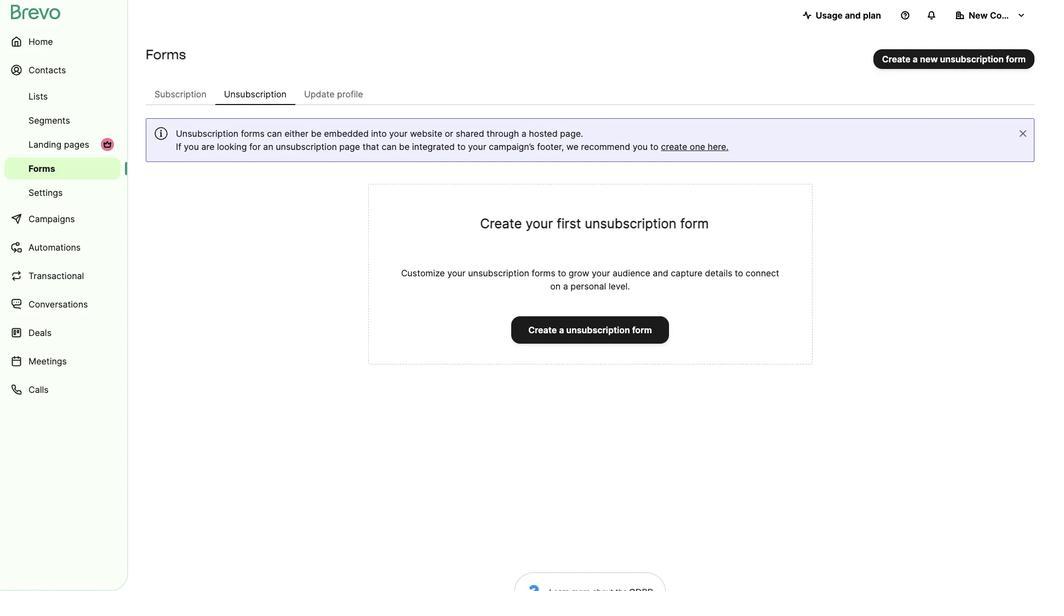 Task type: vqa. For each thing, say whether or not it's contained in the screenshot.
your
yes



Task type: describe. For each thing, give the bounding box(es) containing it.
conversations link
[[4, 292, 121, 318]]

contacts link
[[4, 57, 121, 83]]

meetings
[[28, 356, 67, 367]]

usage and plan
[[816, 10, 881, 21]]

and inside button
[[845, 10, 861, 21]]

meetings link
[[4, 349, 121, 375]]

0 horizontal spatial form
[[632, 325, 652, 336]]

your right "into"
[[389, 128, 408, 139]]

calls link
[[4, 377, 121, 403]]

integrated
[[412, 141, 455, 152]]

audience
[[613, 268, 650, 279]]

company
[[990, 10, 1031, 21]]

for
[[249, 141, 261, 152]]

recommend
[[581, 141, 630, 152]]

update profile link
[[295, 83, 372, 105]]

profile
[[337, 89, 363, 100]]

create for create a new unsubscription form
[[882, 54, 911, 65]]

form for create a new unsubscription form
[[1006, 54, 1026, 65]]

unsubscription for unsubscription
[[224, 89, 287, 100]]

create a new unsubscription form link
[[873, 49, 1035, 69]]

pages
[[64, 139, 89, 150]]

1 you from the left
[[184, 141, 199, 152]]

create a new unsubscription form
[[882, 54, 1026, 65]]

forms link
[[4, 158, 121, 180]]

new
[[969, 10, 988, 21]]

transactional link
[[4, 263, 121, 289]]

create for create your first unsubscription form
[[480, 216, 522, 232]]

forms inside customize your unsubscription forms to grow your audience and capture details to connect on a personal level.
[[532, 268, 555, 279]]

campaigns
[[28, 214, 75, 225]]

page
[[339, 141, 360, 152]]

or
[[445, 128, 453, 139]]

your down the shared
[[468, 141, 486, 152]]

if
[[176, 141, 181, 152]]

customize your unsubscription forms to grow your audience and capture details to connect on a personal level.
[[401, 268, 779, 292]]

unsubscription for unsubscription forms can either be embedded into your website or shared through a hosted page. if you are looking for an unsubscription page that can be integrated to your campaign's footer, we recommend you to create one here.
[[176, 128, 238, 139]]

to left create
[[650, 141, 659, 152]]

create for create a unsubscription form
[[528, 325, 557, 336]]

and inside customize your unsubscription forms to grow your audience and capture details to connect on a personal level.
[[653, 268, 668, 279]]

website
[[410, 128, 442, 139]]

connect
[[746, 268, 779, 279]]

settings
[[28, 187, 63, 198]]

create your first unsubscription form
[[480, 216, 709, 232]]

1 horizontal spatial forms
[[146, 47, 186, 62]]

are
[[201, 141, 215, 152]]

forms inside unsubscription forms can either be embedded into your website or shared through a hosted page. if you are looking for an unsubscription page that can be integrated to your campaign's footer, we recommend you to create one here.
[[241, 128, 265, 139]]

into
[[371, 128, 387, 139]]

settings link
[[4, 182, 121, 204]]

campaign's
[[489, 141, 535, 152]]

automations link
[[4, 235, 121, 261]]

a inside create a unsubscription form link
[[559, 325, 564, 336]]

details
[[705, 268, 732, 279]]

to up on
[[558, 268, 566, 279]]

subscription
[[155, 89, 206, 100]]

subscription link
[[146, 83, 215, 105]]

page.
[[560, 128, 583, 139]]

form for create your first unsubscription form
[[680, 216, 709, 232]]

landing
[[28, 139, 62, 150]]

first
[[557, 216, 581, 232]]

your right customize at the left of page
[[447, 268, 466, 279]]

segments
[[28, 115, 70, 126]]

update profile
[[304, 89, 363, 100]]

either
[[285, 128, 309, 139]]

grow
[[569, 268, 589, 279]]

plan
[[863, 10, 881, 21]]



Task type: locate. For each thing, give the bounding box(es) containing it.
on
[[550, 281, 561, 292]]

forms inside 'link'
[[28, 163, 55, 174]]

embedded
[[324, 128, 369, 139]]

1 vertical spatial be
[[399, 141, 410, 152]]

can down "into"
[[382, 141, 397, 152]]

and
[[845, 10, 861, 21], [653, 268, 668, 279]]

0 vertical spatial forms
[[146, 47, 186, 62]]

segments link
[[4, 110, 121, 132]]

here.
[[708, 141, 729, 152]]

hosted
[[529, 128, 558, 139]]

1 vertical spatial forms
[[532, 268, 555, 279]]

update
[[304, 89, 335, 100]]

form
[[1006, 54, 1026, 65], [680, 216, 709, 232], [632, 325, 652, 336]]

new company
[[969, 10, 1031, 21]]

1 vertical spatial can
[[382, 141, 397, 152]]

be right either
[[311, 128, 322, 139]]

1 vertical spatial form
[[680, 216, 709, 232]]

conversations
[[28, 299, 88, 310]]

2 horizontal spatial form
[[1006, 54, 1026, 65]]

capture
[[671, 268, 703, 279]]

1 horizontal spatial form
[[680, 216, 709, 232]]

a up campaign's
[[522, 128, 527, 139]]

your
[[389, 128, 408, 139], [468, 141, 486, 152], [526, 216, 553, 232], [447, 268, 466, 279], [592, 268, 610, 279]]

be left integrated
[[399, 141, 410, 152]]

1 horizontal spatial forms
[[532, 268, 555, 279]]

an
[[263, 141, 273, 152]]

looking
[[217, 141, 247, 152]]

home
[[28, 36, 53, 47]]

0 horizontal spatial forms
[[241, 128, 265, 139]]

and left capture on the right top of page
[[653, 268, 668, 279]]

a inside customize your unsubscription forms to grow your audience and capture details to connect on a personal level.
[[563, 281, 568, 292]]

create inside 'create a new unsubscription form' link
[[882, 54, 911, 65]]

shared
[[456, 128, 484, 139]]

your left first
[[526, 216, 553, 232]]

left___rvooi image
[[103, 140, 112, 149]]

0 horizontal spatial forms
[[28, 163, 55, 174]]

0 vertical spatial form
[[1006, 54, 1026, 65]]

0 vertical spatial can
[[267, 128, 282, 139]]

unsubscription inside unsubscription forms can either be embedded into your website or shared through a hosted page. if you are looking for an unsubscription page that can be integrated to your campaign's footer, we recommend you to create one here.
[[276, 141, 337, 152]]

0 vertical spatial unsubscription
[[224, 89, 287, 100]]

lists link
[[4, 85, 121, 107]]

forms down landing
[[28, 163, 55, 174]]

to down the shared
[[457, 141, 466, 152]]

0 horizontal spatial can
[[267, 128, 282, 139]]

deals link
[[4, 320, 121, 346]]

1 vertical spatial forms
[[28, 163, 55, 174]]

deals
[[28, 328, 52, 339]]

automations
[[28, 242, 81, 253]]

1 horizontal spatial you
[[633, 141, 648, 152]]

be
[[311, 128, 322, 139], [399, 141, 410, 152]]

1 vertical spatial and
[[653, 268, 668, 279]]

a inside unsubscription forms can either be embedded into your website or shared through a hosted page. if you are looking for an unsubscription page that can be integrated to your campaign's footer, we recommend you to create one here.
[[522, 128, 527, 139]]

forms
[[241, 128, 265, 139], [532, 268, 555, 279]]

and left the plan
[[845, 10, 861, 21]]

unsubscription up the are
[[176, 128, 238, 139]]

we
[[567, 141, 579, 152]]

campaigns link
[[4, 206, 121, 232]]

1 horizontal spatial be
[[399, 141, 410, 152]]

a inside 'create a new unsubscription form' link
[[913, 54, 918, 65]]

0 horizontal spatial create
[[480, 216, 522, 232]]

0 horizontal spatial be
[[311, 128, 322, 139]]

unsubscription inside unsubscription forms can either be embedded into your website or shared through a hosted page. if you are looking for an unsubscription page that can be integrated to your campaign's footer, we recommend you to create one here.
[[176, 128, 238, 139]]

unsubscription inside unsubscription link
[[224, 89, 287, 100]]

can up an
[[267, 128, 282, 139]]

home link
[[4, 28, 121, 55]]

2 vertical spatial form
[[632, 325, 652, 336]]

create
[[882, 54, 911, 65], [480, 216, 522, 232], [528, 325, 557, 336]]

contacts
[[28, 65, 66, 76]]

level.
[[609, 281, 630, 292]]

you
[[184, 141, 199, 152], [633, 141, 648, 152]]

0 horizontal spatial and
[[653, 268, 668, 279]]

a down on
[[559, 325, 564, 336]]

transactional
[[28, 271, 84, 282]]

unsubscription link
[[215, 83, 295, 105]]

create a unsubscription form link
[[511, 317, 669, 344]]

through
[[487, 128, 519, 139]]

landing pages
[[28, 139, 89, 150]]

2 vertical spatial create
[[528, 325, 557, 336]]

0 vertical spatial forms
[[241, 128, 265, 139]]

0 vertical spatial be
[[311, 128, 322, 139]]

forms up for
[[241, 128, 265, 139]]

create inside create a unsubscription form link
[[528, 325, 557, 336]]

a right on
[[563, 281, 568, 292]]

unsubscription
[[224, 89, 287, 100], [176, 128, 238, 139]]

unsubscription
[[940, 54, 1004, 65], [276, 141, 337, 152], [585, 216, 677, 232], [468, 268, 529, 279], [566, 325, 630, 336]]

personal
[[571, 281, 606, 292]]

customize
[[401, 268, 445, 279]]

you left create
[[633, 141, 648, 152]]

1 horizontal spatial can
[[382, 141, 397, 152]]

footer,
[[537, 141, 564, 152]]

unsubscription up for
[[224, 89, 287, 100]]

1 horizontal spatial and
[[845, 10, 861, 21]]

calls
[[28, 385, 49, 396]]

a left new
[[913, 54, 918, 65]]

0 horizontal spatial you
[[184, 141, 199, 152]]

create
[[661, 141, 687, 152]]

to
[[457, 141, 466, 152], [650, 141, 659, 152], [558, 268, 566, 279], [735, 268, 743, 279]]

lists
[[28, 91, 48, 102]]

usage and plan button
[[794, 4, 890, 26]]

unsubscription forms can either be embedded into your website or shared through a hosted page. if you are looking for an unsubscription page that can be integrated to your campaign's footer, we recommend you to create one here.
[[176, 128, 729, 152]]

that
[[363, 141, 379, 152]]

usage
[[816, 10, 843, 21]]

you right the if
[[184, 141, 199, 152]]

unsubscription inside customize your unsubscription forms to grow your audience and capture details to connect on a personal level.
[[468, 268, 529, 279]]

one
[[690, 141, 705, 152]]

can
[[267, 128, 282, 139], [382, 141, 397, 152]]

2 horizontal spatial create
[[882, 54, 911, 65]]

forms up on
[[532, 268, 555, 279]]

new company button
[[947, 4, 1035, 26]]

your up personal
[[592, 268, 610, 279]]

a
[[913, 54, 918, 65], [522, 128, 527, 139], [563, 281, 568, 292], [559, 325, 564, 336]]

1 vertical spatial unsubscription
[[176, 128, 238, 139]]

create a unsubscription form
[[528, 325, 652, 336]]

0 vertical spatial and
[[845, 10, 861, 21]]

forms
[[146, 47, 186, 62], [28, 163, 55, 174]]

1 horizontal spatial create
[[528, 325, 557, 336]]

forms up subscription link
[[146, 47, 186, 62]]

1 vertical spatial create
[[480, 216, 522, 232]]

0 vertical spatial create
[[882, 54, 911, 65]]

landing pages link
[[4, 134, 121, 156]]

create one here. link
[[661, 141, 729, 152]]

new
[[920, 54, 938, 65]]

to right details
[[735, 268, 743, 279]]

2 you from the left
[[633, 141, 648, 152]]



